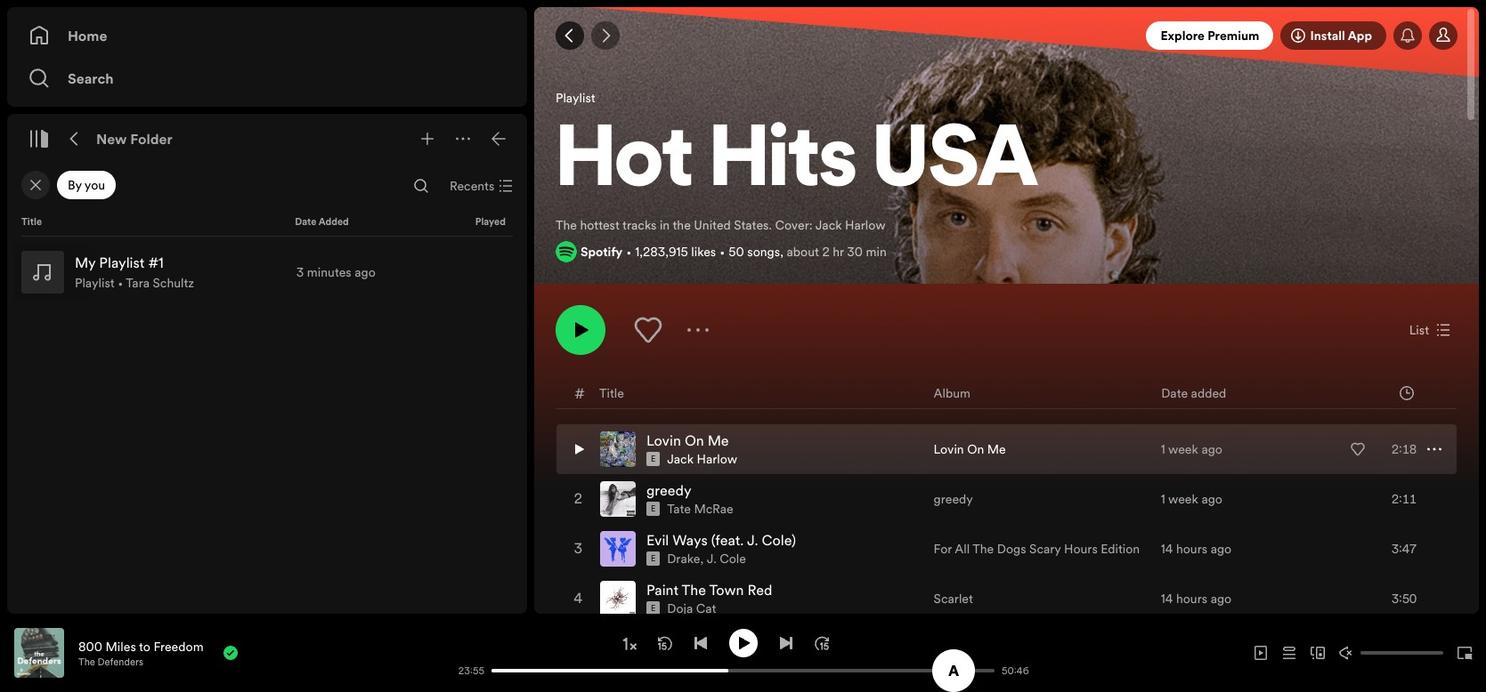 Task type: locate. For each thing, give the bounding box(es) containing it.
cole)
[[762, 531, 796, 550]]

explicit element for paint the town red
[[646, 602, 660, 616]]

install app
[[1310, 27, 1372, 45]]

1 horizontal spatial ,
[[780, 243, 783, 261]]

1 horizontal spatial lovin
[[934, 441, 964, 459]]

now playing view image
[[42, 637, 56, 651]]

lovin up the greedy e
[[646, 431, 681, 451]]

1 vertical spatial week
[[1168, 491, 1198, 509]]

1 week from the top
[[1168, 441, 1198, 459]]

0 vertical spatial 1 week ago
[[1161, 441, 1223, 459]]

2 14 hours ago from the top
[[1161, 591, 1232, 608]]

800
[[78, 638, 102, 656]]

on down album
[[967, 441, 984, 459]]

0 horizontal spatial j.
[[707, 550, 717, 568]]

1 vertical spatial hours
[[1176, 591, 1208, 608]]

1 e from the top
[[651, 454, 656, 465]]

0 vertical spatial 14 hours ago
[[1161, 541, 1232, 558]]

0 vertical spatial hours
[[1176, 541, 1208, 558]]

playlist
[[556, 89, 595, 107], [75, 274, 115, 292]]

top bar and user menu element
[[534, 7, 1479, 64]]

1 vertical spatial playlist
[[75, 274, 115, 292]]

cover:
[[775, 217, 813, 234]]

e down evil
[[651, 554, 656, 565]]

50:46
[[1002, 665, 1029, 678]]

lovin on me row
[[557, 425, 1457, 475]]

1 week ago for greedy
[[1161, 491, 1223, 509]]

for
[[934, 541, 952, 558]]

app
[[1348, 27, 1372, 45]]

doja cat link
[[667, 600, 716, 618]]

explicit element for greedy
[[646, 502, 660, 517]]

harlow
[[845, 217, 886, 234], [697, 451, 737, 469]]

tate
[[667, 501, 691, 518]]

for all the dogs scary hours edition link
[[934, 541, 1140, 558]]

0 vertical spatial 1
[[1161, 441, 1165, 459]]

title inside '#' row
[[599, 384, 624, 402]]

2 1 from the top
[[1161, 491, 1165, 509]]

the inside paint the town red e
[[682, 581, 706, 600]]

0 horizontal spatial greedy
[[646, 481, 691, 501]]

new
[[96, 129, 127, 149]]

, inside evil ways (feat. j. cole) cell
[[700, 550, 704, 568]]

e left tate
[[651, 504, 656, 515]]

connect to a device image
[[1311, 646, 1325, 661]]

greedy inside cell
[[646, 481, 691, 501]]

explicit element down evil
[[646, 552, 660, 566]]

spotify link
[[581, 243, 623, 261]]

jack inside lovin on me "cell"
[[667, 451, 694, 469]]

0 vertical spatial harlow
[[845, 217, 886, 234]]

jack up '2'
[[815, 217, 842, 234]]

group containing playlist
[[14, 244, 520, 301]]

me for lovin on me
[[987, 441, 1006, 459]]

united
[[694, 217, 731, 234]]

paint
[[646, 581, 679, 600]]

paint the town red cell
[[600, 575, 779, 623]]

2 1 week ago from the top
[[1161, 491, 1223, 509]]

tate mcrae link
[[667, 501, 733, 518]]

the hottest tracks in the united states. cover: jack harlow
[[556, 217, 886, 234]]

2 e from the top
[[651, 504, 656, 515]]

scarlet link
[[934, 591, 973, 608]]

2 14 from the top
[[1161, 591, 1173, 608]]

1 week ago inside lovin on me row
[[1161, 441, 1223, 459]]

install
[[1310, 27, 1345, 45]]

lovin down album
[[934, 441, 964, 459]]

schultz
[[153, 274, 194, 292]]

greedy
[[646, 481, 691, 501], [934, 491, 973, 509]]

1 vertical spatial ,
[[700, 550, 704, 568]]

jack up the greedy e
[[667, 451, 694, 469]]

home
[[68, 26, 107, 45]]

1 hours from the top
[[1176, 541, 1208, 558]]

2
[[822, 243, 830, 261]]

skip back 15 seconds image
[[658, 636, 672, 650]]

explicit element inside lovin on me "cell"
[[646, 453, 660, 467]]

none search field inside main element
[[407, 172, 435, 200]]

evil ways (feat. j. cole) cell
[[600, 526, 803, 574]]

title right # column header
[[599, 384, 624, 402]]

lovin on me link
[[646, 431, 729, 451], [934, 441, 1006, 459]]

3 e from the top
[[651, 554, 656, 565]]

you
[[84, 176, 105, 194]]

0 horizontal spatial me
[[708, 431, 729, 451]]

1 inside lovin on me row
[[1161, 441, 1165, 459]]

e inside evil ways (feat. j. cole) e
[[651, 554, 656, 565]]

1 vertical spatial 1 week ago
[[1161, 491, 1223, 509]]

0 vertical spatial jack
[[815, 217, 842, 234]]

1 horizontal spatial jack
[[815, 217, 842, 234]]

1 vertical spatial title
[[599, 384, 624, 402]]

lovin
[[646, 431, 681, 451], [934, 441, 964, 459]]

now playing: 800 miles to freedom by the defenders footer
[[14, 629, 449, 679]]

4 e from the top
[[651, 604, 656, 615]]

1 vertical spatial 1
[[1161, 491, 1165, 509]]

3:47
[[1392, 541, 1417, 558]]

1 horizontal spatial harlow
[[845, 217, 886, 234]]

0 horizontal spatial harlow
[[697, 451, 737, 469]]

explicit element
[[646, 453, 660, 467], [646, 502, 660, 517], [646, 552, 660, 566], [646, 602, 660, 616]]

1 explicit element from the top
[[646, 453, 660, 467]]

1 for greedy
[[1161, 491, 1165, 509]]

group
[[14, 244, 520, 301]]

0 horizontal spatial jack
[[667, 451, 694, 469]]

explicit element inside 'greedy' cell
[[646, 502, 660, 517]]

playlist left •
[[75, 274, 115, 292]]

harlow up mcrae
[[697, 451, 737, 469]]

2 week from the top
[[1168, 491, 1198, 509]]

lovin inside lovin on me e
[[646, 431, 681, 451]]

me down '#' row
[[987, 441, 1006, 459]]

1 14 from the top
[[1161, 541, 1173, 558]]

main element
[[7, 7, 527, 614]]

0 horizontal spatial lovin on me link
[[646, 431, 729, 451]]

week for lovin on me
[[1168, 441, 1198, 459]]

0 vertical spatial week
[[1168, 441, 1198, 459]]

•
[[118, 274, 123, 292]]

0 horizontal spatial lovin
[[646, 431, 681, 451]]

1 vertical spatial 14
[[1161, 591, 1173, 608]]

me inside lovin on me e
[[708, 431, 729, 451]]

lovin on me link up the greedy e
[[646, 431, 729, 451]]

1 vertical spatial 14 hours ago
[[1161, 591, 1232, 608]]

by
[[68, 176, 82, 194]]

duration element
[[1400, 386, 1414, 400]]

50
[[729, 243, 744, 261]]

1 horizontal spatial me
[[987, 441, 1006, 459]]

date inside main element
[[295, 215, 316, 229]]

explicit element for lovin on me
[[646, 453, 660, 467]]

explicit element inside paint the town red cell
[[646, 602, 660, 616]]

0 vertical spatial title
[[21, 215, 42, 229]]

1 horizontal spatial playlist
[[556, 89, 595, 107]]

2:18 cell
[[1351, 426, 1442, 474]]

playlist down go back image
[[556, 89, 595, 107]]

0 horizontal spatial ,
[[700, 550, 704, 568]]

drake link
[[667, 550, 700, 568]]

cole
[[720, 550, 746, 568]]

14 hours ago
[[1161, 541, 1232, 558], [1161, 591, 1232, 608]]

drake
[[667, 550, 700, 568]]

explicit element left tate
[[646, 502, 660, 517]]

playlist • tara schultz
[[75, 274, 194, 292]]

search link
[[28, 61, 506, 96]]

title
[[21, 215, 42, 229], [599, 384, 624, 402]]

playlist inside main element
[[75, 274, 115, 292]]

hottest
[[580, 217, 620, 234]]

e up the greedy e
[[651, 454, 656, 465]]

e inside paint the town red e
[[651, 604, 656, 615]]

evil ways (feat. j. cole) e
[[646, 531, 796, 565]]

1 horizontal spatial j.
[[747, 531, 758, 550]]

lovin for lovin on me e
[[646, 431, 681, 451]]

date inside '#' row
[[1161, 384, 1188, 402]]

hours for evil ways (feat. j. cole)
[[1176, 541, 1208, 558]]

0 horizontal spatial date
[[295, 215, 316, 229]]

on up the greedy e
[[685, 431, 704, 451]]

4 explicit element from the top
[[646, 602, 660, 616]]

date
[[295, 215, 316, 229], [1161, 384, 1188, 402]]

ago for me
[[1202, 441, 1223, 459]]

e down paint
[[651, 604, 656, 615]]

0 horizontal spatial on
[[685, 431, 704, 451]]

volume off image
[[1339, 646, 1353, 661]]

title down clear filters icon
[[21, 215, 42, 229]]

1,283,915
[[635, 243, 688, 261]]

hours
[[1176, 541, 1208, 558], [1176, 591, 1208, 608]]

0 vertical spatial 14
[[1161, 541, 1173, 558]]

1 vertical spatial harlow
[[697, 451, 737, 469]]

date for date added
[[1161, 384, 1188, 402]]

me up mcrae
[[708, 431, 729, 451]]

1 1 week ago from the top
[[1161, 441, 1223, 459]]

14 hours ago for paint the town red
[[1161, 591, 1232, 608]]

date for date added
[[295, 215, 316, 229]]

jack harlow
[[667, 451, 737, 469]]

0 vertical spatial playlist
[[556, 89, 595, 107]]

ago inside lovin on me row
[[1202, 441, 1223, 459]]

By you checkbox
[[57, 171, 116, 199]]

1 vertical spatial date
[[1161, 384, 1188, 402]]

jack
[[815, 217, 842, 234], [667, 451, 694, 469]]

the
[[556, 217, 577, 234], [973, 541, 994, 558], [682, 581, 706, 600], [78, 656, 95, 669]]

on for lovin on me
[[967, 441, 984, 459]]

week inside lovin on me row
[[1168, 441, 1198, 459]]

week for greedy
[[1168, 491, 1198, 509]]

play image
[[736, 636, 750, 650]]

1 horizontal spatial title
[[599, 384, 624, 402]]

spotify
[[581, 243, 623, 261]]

# row
[[557, 378, 1457, 410]]

likes
[[691, 243, 716, 261]]

2 hours from the top
[[1176, 591, 1208, 608]]

1 horizontal spatial date
[[1161, 384, 1188, 402]]

30
[[847, 243, 863, 261]]

1 horizontal spatial on
[[967, 441, 984, 459]]

scarlet
[[934, 591, 973, 608]]

1 horizontal spatial greedy
[[934, 491, 973, 509]]

0 vertical spatial date
[[295, 215, 316, 229]]

1 vertical spatial jack
[[667, 451, 694, 469]]

jack harlow link
[[667, 451, 737, 469]]

me for lovin on me e
[[708, 431, 729, 451]]

duration image
[[1400, 386, 1414, 400]]

drake , j. cole
[[667, 550, 746, 568]]

None search field
[[407, 172, 435, 200]]

1 1 from the top
[[1161, 441, 1165, 459]]

harlow up the 30
[[845, 217, 886, 234]]

group inside main element
[[14, 244, 520, 301]]

1 14 hours ago from the top
[[1161, 541, 1232, 558]]

explicit element inside evil ways (feat. j. cole) cell
[[646, 552, 660, 566]]

explicit element up the greedy e
[[646, 453, 660, 467]]

week
[[1168, 441, 1198, 459], [1168, 491, 1198, 509]]

greedy cell
[[600, 476, 741, 524]]

evil ways (feat. j. cole) link
[[646, 531, 796, 550]]

on inside lovin on me e
[[685, 431, 704, 451]]

greedy link
[[646, 481, 691, 501], [934, 491, 973, 509]]

2 explicit element from the top
[[646, 502, 660, 517]]

greedy for greedy e
[[646, 481, 691, 501]]

explicit element down paint
[[646, 602, 660, 616]]

j.
[[747, 531, 758, 550], [707, 550, 717, 568]]

hits
[[709, 121, 857, 206]]

1
[[1161, 441, 1165, 459], [1161, 491, 1165, 509]]

3 explicit element from the top
[[646, 552, 660, 566]]

miles
[[105, 638, 136, 656]]

hot hits usa grid
[[535, 377, 1478, 693]]

0 horizontal spatial title
[[21, 215, 42, 229]]

skip forward 15 seconds image
[[814, 636, 829, 650]]

14
[[1161, 541, 1173, 558], [1161, 591, 1173, 608]]

greedy e
[[646, 481, 691, 515]]

0 horizontal spatial playlist
[[75, 274, 115, 292]]

e
[[651, 454, 656, 465], [651, 504, 656, 515], [651, 554, 656, 565], [651, 604, 656, 615]]

lovin on me link down album
[[934, 441, 1006, 459]]



Task type: vqa. For each thing, say whether or not it's contained in the screenshot.
the added
yes



Task type: describe. For each thing, give the bounding box(es) containing it.
greedy for greedy
[[934, 491, 973, 509]]

town
[[709, 581, 744, 600]]

in
[[660, 217, 670, 234]]

lovin on me e
[[646, 431, 729, 465]]

mcrae
[[694, 501, 733, 518]]

paint the town red link
[[646, 581, 772, 600]]

title inside main element
[[21, 215, 42, 229]]

to
[[139, 638, 150, 656]]

lovin on me link inside "cell"
[[646, 431, 729, 451]]

about
[[787, 243, 819, 261]]

player controls element
[[225, 629, 1037, 678]]

play lovin on me by jack harlow image
[[572, 439, 586, 461]]

install app link
[[1281, 21, 1386, 50]]

800 miles to freedom link
[[78, 638, 204, 656]]

spotify image
[[556, 241, 577, 263]]

edition
[[1101, 541, 1140, 558]]

1 horizontal spatial greedy link
[[934, 491, 973, 509]]

e inside lovin on me e
[[651, 454, 656, 465]]

date added
[[1161, 384, 1226, 402]]

explore
[[1161, 27, 1205, 45]]

red
[[748, 581, 772, 600]]

usa
[[872, 121, 1038, 206]]

states.
[[734, 217, 772, 234]]

hours for paint the town red
[[1176, 591, 1208, 608]]

songs
[[747, 243, 780, 261]]

800 miles to freedom the defenders
[[78, 638, 204, 669]]

folder
[[130, 129, 173, 149]]

Recents, List view field
[[435, 172, 524, 200]]

lovin on me cell
[[600, 426, 745, 474]]

# column header
[[575, 378, 585, 409]]

lovin for lovin on me
[[934, 441, 964, 459]]

tara
[[126, 274, 150, 292]]

clear filters image
[[28, 178, 43, 192]]

cat
[[696, 600, 716, 618]]

the
[[673, 217, 691, 234]]

evil
[[646, 531, 669, 550]]

new folder
[[96, 129, 173, 149]]

harlow inside lovin on me "cell"
[[697, 451, 737, 469]]

go back image
[[563, 28, 577, 43]]

ways
[[673, 531, 708, 550]]

lovin on me
[[934, 441, 1006, 459]]

added
[[1191, 384, 1226, 402]]

playlist for playlist
[[556, 89, 595, 107]]

go forward image
[[598, 28, 613, 43]]

ago for (feat.
[[1211, 541, 1232, 558]]

for all the dogs scary hours edition
[[934, 541, 1140, 558]]

#
[[575, 384, 585, 403]]

tracks
[[622, 217, 657, 234]]

0 horizontal spatial greedy link
[[646, 481, 691, 501]]

j. cole link
[[707, 550, 746, 568]]

scary
[[1029, 541, 1061, 558]]

doja
[[667, 600, 693, 618]]

hours
[[1064, 541, 1098, 558]]

dogs
[[997, 541, 1026, 558]]

played
[[475, 215, 506, 229]]

all
[[955, 541, 970, 558]]

2:11
[[1392, 491, 1417, 509]]

List button
[[1402, 316, 1458, 345]]

50 songs , about 2 hr 30 min
[[729, 243, 887, 261]]

recents
[[449, 177, 494, 195]]

explore premium
[[1161, 27, 1259, 45]]

14 hours ago for evil ways (feat. j. cole)
[[1161, 541, 1232, 558]]

(feat.
[[711, 531, 744, 550]]

14 for paint the town red
[[1161, 591, 1173, 608]]

added
[[318, 215, 349, 229]]

1 horizontal spatial lovin on me link
[[934, 441, 1006, 459]]

album
[[934, 384, 971, 402]]

next image
[[779, 636, 793, 650]]

23:55
[[458, 665, 484, 678]]

playlist for playlist • tara schultz
[[75, 274, 115, 292]]

date added
[[295, 215, 349, 229]]

2:18
[[1392, 441, 1417, 459]]

hr
[[833, 243, 844, 261]]

new folder button
[[93, 125, 176, 153]]

previous image
[[693, 636, 707, 650]]

1,283,915 likes
[[635, 243, 716, 261]]

the inside 800 miles to freedom the defenders
[[78, 656, 95, 669]]

tate mcrae
[[667, 501, 733, 518]]

ago for town
[[1211, 591, 1232, 608]]

doja cat
[[667, 600, 716, 618]]

1 for lovin on me
[[1161, 441, 1165, 459]]

paint the town red e
[[646, 581, 772, 615]]

hot hits usa
[[556, 121, 1038, 206]]

freedom
[[154, 638, 204, 656]]

search
[[68, 69, 114, 88]]

by you
[[68, 176, 105, 194]]

e inside the greedy e
[[651, 504, 656, 515]]

home link
[[28, 18, 506, 53]]

premium
[[1208, 27, 1259, 45]]

3:50
[[1392, 591, 1417, 608]]

on for lovin on me e
[[685, 431, 704, 451]]

the defenders link
[[78, 656, 143, 669]]

1 week ago for lovin on me
[[1161, 441, 1223, 459]]

change speed image
[[620, 636, 638, 654]]

0 vertical spatial ,
[[780, 243, 783, 261]]

min
[[866, 243, 887, 261]]

14 for evil ways (feat. j. cole)
[[1161, 541, 1173, 558]]

search in your library image
[[414, 179, 428, 193]]

what's new image
[[1401, 28, 1415, 43]]

list
[[1409, 322, 1429, 339]]

explore premium button
[[1146, 21, 1274, 50]]

hot
[[556, 121, 694, 206]]

j. inside evil ways (feat. j. cole) e
[[747, 531, 758, 550]]

explicit element for evil ways (feat. j. cole)
[[646, 552, 660, 566]]



